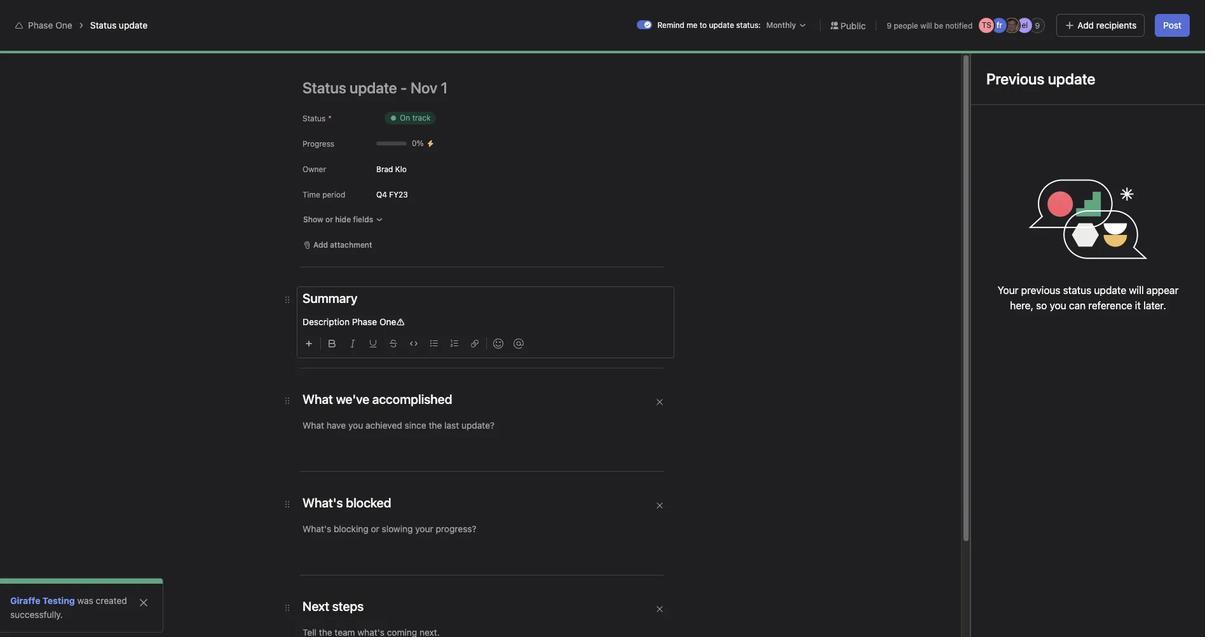 Task type: describe. For each thing, give the bounding box(es) containing it.
trial
[[993, 6, 1006, 15]]

Section title text field
[[303, 599, 364, 616]]

update inside your previous status update will appear here, so you can reference it later.
[[1095, 285, 1127, 296]]

on track button
[[377, 107, 444, 130]]

what's the status?
[[391, 160, 498, 174]]

0 vertical spatial ja
[[1009, 20, 1017, 30]]

attachment
[[330, 240, 373, 250]]

workspace for my workspace
[[48, 586, 92, 597]]

the status?
[[434, 160, 498, 174]]

testing
[[43, 596, 75, 607]]

goals for sub-
[[516, 302, 538, 313]]

my workspace goals
[[209, 39, 292, 50]]

team sprint goal
[[305, 39, 375, 50]]

underline image
[[370, 340, 377, 348]]

was created successfully.
[[10, 596, 127, 621]]

what's for what's in my trial?
[[1020, 10, 1045, 20]]

*
[[328, 114, 332, 123]]

share
[[1164, 49, 1185, 59]]

so
[[1037, 300, 1048, 312]]

link image
[[471, 340, 479, 348]]

your previous status update will appear here, so you can reference it later.
[[998, 285, 1179, 312]]

portfolios
[[510, 536, 546, 545]]

close image
[[139, 599, 149, 609]]

will inside your previous status update will appear here, so you can reference it later.
[[1130, 285, 1145, 296]]

1 section title text field from the top
[[303, 391, 453, 409]]

remind me to update status:
[[658, 20, 761, 30]]

description for description
[[391, 397, 445, 408]]

0 vertical spatial to
[[700, 20, 707, 30]]

connect for related work
[[404, 536, 435, 545]]

bk
[[1078, 49, 1089, 59]]

it
[[1136, 300, 1142, 312]]

here,
[[1011, 300, 1034, 312]]

show
[[303, 215, 324, 225]]

or inside the show or hide fields "dropdown button"
[[326, 215, 333, 225]]

add for add attachment
[[314, 240, 328, 250]]

10
[[1130, 49, 1139, 59]]

you
[[1051, 300, 1067, 312]]

time period
[[303, 190, 346, 200]]

fields
[[353, 215, 374, 225]]

show or hide fields button
[[298, 211, 389, 229]]

track inside button
[[424, 190, 444, 200]]

automatically
[[551, 302, 605, 313]]

insert an object image
[[305, 340, 313, 348]]

phase one
[[209, 53, 270, 68]]

post
[[1164, 20, 1182, 31]]

giraffe testing link
[[10, 596, 75, 607]]

update left status: in the right of the page
[[710, 20, 735, 30]]

update up home link
[[119, 20, 148, 31]]

at mention image
[[514, 339, 524, 349]]

1 horizontal spatial ja
[[1117, 49, 1126, 59]]

this
[[639, 302, 654, 313]]

on track button
[[391, 184, 453, 207]]

team for team sprint goal
[[305, 39, 327, 50]]

el
[[1022, 20, 1029, 30]]

status
[[1064, 285, 1092, 296]]

9 for 9 people will be notified
[[887, 21, 892, 30]]

team button
[[0, 562, 38, 578]]

your
[[998, 285, 1019, 296]]

one
[[55, 20, 72, 31]]

add recipients
[[1078, 20, 1137, 31]]

days
[[975, 15, 992, 24]]

0 horizontal spatial ts
[[983, 20, 992, 30]]

goal's
[[656, 302, 681, 313]]

numbered list image
[[451, 340, 459, 348]]

Title of update text field
[[303, 74, 684, 102]]

italics image
[[349, 340, 357, 348]]

my workspace link
[[8, 581, 145, 602]]

owner
[[303, 165, 326, 174]]

my for my workspace goals
[[209, 39, 221, 50]]

monthly
[[767, 20, 797, 30]]

a
[[536, 331, 541, 342]]

sprint
[[329, 39, 354, 50]]

home link
[[8, 39, 145, 59]]

1 horizontal spatial fr
[[1106, 49, 1112, 59]]

2 section title text field from the top
[[303, 495, 392, 513]]

giraffe testing
[[10, 596, 75, 607]]

me
[[687, 20, 698, 30]]

q4
[[377, 190, 387, 199]]

17
[[965, 15, 973, 24]]

add billing info button
[[1099, 6, 1164, 24]]

0 horizontal spatial phase
[[28, 20, 53, 31]]

klo
[[396, 164, 407, 174]]

appear
[[1147, 285, 1179, 296]]

info
[[1145, 10, 1158, 20]]

previous update
[[987, 70, 1096, 88]]

add for add billing info
[[1105, 10, 1119, 20]]

team sprint goal link
[[305, 38, 375, 52]]

status:
[[737, 20, 761, 30]]

fy23
[[389, 190, 408, 199]]

strikethrough image
[[390, 340, 398, 348]]

be
[[935, 21, 944, 30]]

invite
[[36, 616, 59, 627]]

use sub-goals to automatically update this goal's progress.
[[478, 302, 722, 313]]

add for add recipients
[[1078, 20, 1095, 31]]

what's in my trial?
[[1020, 10, 1086, 20]]

1 vertical spatial to
[[540, 302, 548, 313]]

giraffe
[[10, 596, 40, 607]]



Task type: locate. For each thing, give the bounding box(es) containing it.
1 vertical spatial goals
[[516, 302, 538, 313]]

0 horizontal spatial workspace
[[48, 586, 92, 597]]

add
[[1105, 10, 1119, 20], [1078, 20, 1095, 31], [314, 240, 328, 250]]

0 horizontal spatial or
[[326, 215, 333, 225]]

1 vertical spatial description
[[391, 397, 445, 408]]

my
[[209, 39, 221, 50], [33, 586, 46, 597]]

2 remove section image from the top
[[656, 606, 664, 614]]

1 horizontal spatial 9
[[1036, 21, 1041, 30]]

remove section image for next steps text box
[[656, 606, 664, 614]]

one⚠️
[[380, 317, 405, 328]]

previous
[[1022, 285, 1061, 296]]

workspace inside teams element
[[48, 586, 92, 597]]

home
[[33, 43, 57, 54]]

toolbar
[[300, 329, 674, 353]]

0 horizontal spatial my
[[33, 586, 46, 597]]

1 vertical spatial ts
[[1091, 49, 1101, 59]]

people
[[894, 21, 919, 30]]

status *
[[303, 114, 332, 123]]

on track inside on track button
[[409, 190, 444, 200]]

description down the code image
[[391, 397, 445, 408]]

reference
[[1089, 300, 1133, 312]]

or right projects
[[501, 536, 508, 545]]

on track inside on track dropdown button
[[400, 113, 431, 123]]

1 vertical spatial section title text field
[[303, 495, 392, 513]]

what's in my trial? button
[[1014, 6, 1091, 24]]

0 vertical spatial or
[[326, 215, 333, 225]]

0 vertical spatial description
[[303, 317, 350, 328]]

add inside popup button
[[314, 240, 328, 250]]

remove section image
[[656, 399, 664, 406], [656, 606, 664, 614]]

goal
[[356, 39, 375, 50]]

connect
[[499, 331, 534, 342], [404, 536, 435, 545]]

1 horizontal spatial what's
[[1020, 10, 1045, 20]]

switch
[[638, 20, 653, 29]]

0 vertical spatial goals
[[270, 39, 292, 50]]

use
[[478, 302, 494, 313]]

0 vertical spatial what's
[[1020, 10, 1045, 20]]

to up the connect a sub-goal
[[540, 302, 548, 313]]

notified
[[946, 21, 973, 30]]

0 horizontal spatial to
[[540, 302, 548, 313]]

2 horizontal spatial add
[[1105, 10, 1119, 20]]

on inside dropdown button
[[400, 113, 410, 123]]

1 vertical spatial team
[[15, 564, 38, 575]]

bulleted list image
[[431, 340, 438, 348]]

in
[[1047, 10, 1053, 20]]

was
[[77, 596, 93, 607]]

relevant
[[437, 536, 466, 545]]

status
[[90, 20, 117, 31], [303, 114, 326, 123]]

what's inside button
[[1020, 10, 1045, 20]]

1 vertical spatial or
[[501, 536, 508, 545]]

0 vertical spatial workspace
[[223, 39, 268, 50]]

description up bold 'image'
[[303, 317, 350, 328]]

status for status *
[[303, 114, 326, 123]]

free trial 17 days left
[[965, 6, 1006, 24]]

monthly button
[[764, 19, 810, 32]]

track up 0%
[[413, 113, 431, 123]]

related work
[[391, 517, 452, 529]]

0 vertical spatial on track
[[400, 113, 431, 123]]

q4 fy23
[[377, 190, 408, 199]]

fr down trial
[[997, 20, 1003, 30]]

status left *
[[303, 114, 326, 123]]

1 9 from the left
[[887, 21, 892, 30]]

successfully.
[[10, 610, 63, 621]]

Goal name text field
[[381, 97, 968, 143]]

connect relevant projects or portfolios
[[404, 536, 546, 545]]

1 horizontal spatial or
[[501, 536, 508, 545]]

goal
[[563, 331, 580, 342]]

9 left people
[[887, 21, 892, 30]]

1 remove section image from the top
[[656, 399, 664, 406]]

bold image
[[329, 340, 336, 348]]

add recipients button
[[1057, 14, 1146, 37]]

description phase one⚠️
[[303, 317, 405, 328]]

connect inside 'connect a sub-goal' button
[[499, 331, 534, 342]]

connect inside button
[[404, 536, 435, 545]]

progress.
[[683, 302, 722, 313]]

ja left el
[[1009, 20, 1017, 30]]

1 vertical spatial fr
[[1106, 49, 1112, 59]]

on right fy23
[[409, 190, 421, 200]]

track inside dropdown button
[[413, 113, 431, 123]]

9 right el
[[1036, 21, 1041, 30]]

my for my workspace
[[33, 586, 46, 597]]

remove section image
[[656, 502, 664, 510]]

to
[[700, 20, 707, 30], [540, 302, 548, 313]]

1 horizontal spatial description
[[391, 397, 445, 408]]

0 horizontal spatial sub-
[[496, 302, 516, 313]]

2 9 from the left
[[1036, 21, 1041, 30]]

fr
[[997, 20, 1003, 30], [1106, 49, 1112, 59]]

1 vertical spatial sub-
[[543, 331, 563, 342]]

my inside teams element
[[33, 586, 46, 597]]

what's up el
[[1020, 10, 1045, 20]]

phase one link
[[28, 20, 72, 31]]

connect left the a
[[499, 331, 534, 342]]

team inside dropdown button
[[15, 564, 38, 575]]

1 vertical spatial ja
[[1117, 49, 1126, 59]]

emoji image
[[494, 339, 504, 349]]

phase
[[28, 20, 53, 31], [352, 317, 377, 328]]

1 vertical spatial my
[[33, 586, 46, 597]]

status update
[[90, 20, 148, 31]]

goals up 'connect a sub-goal' button
[[516, 302, 538, 313]]

team
[[305, 39, 327, 50], [15, 564, 38, 575]]

status up home link
[[90, 20, 117, 31]]

1 horizontal spatial ts
[[1091, 49, 1101, 59]]

0 vertical spatial phase
[[28, 20, 53, 31]]

on inside button
[[409, 190, 421, 200]]

ja left 10 on the right of page
[[1117, 49, 1126, 59]]

sub- right use
[[496, 302, 516, 313]]

goals up phase one
[[270, 39, 292, 50]]

brad klo
[[377, 164, 407, 174]]

1 vertical spatial on
[[409, 190, 421, 200]]

ts
[[983, 20, 992, 30], [1091, 49, 1101, 59]]

update up reference
[[1095, 285, 1127, 296]]

Section title text field
[[303, 290, 358, 308]]

what's for what's the status?
[[391, 160, 431, 174]]

billing
[[1121, 10, 1143, 20]]

ts right bk on the top of the page
[[1091, 49, 1101, 59]]

goals
[[270, 39, 292, 50], [516, 302, 538, 313]]

track down what's the status?
[[424, 190, 444, 200]]

remove section image for second section title text field from the bottom of the page
[[656, 399, 664, 406]]

add attachment button
[[298, 237, 378, 254]]

0 vertical spatial section title text field
[[303, 391, 453, 409]]

team up 'giraffe' on the left of the page
[[15, 564, 38, 575]]

remind
[[658, 20, 685, 30]]

1 horizontal spatial status
[[303, 114, 326, 123]]

connect relevant projects or portfolios button
[[385, 532, 552, 550]]

1 horizontal spatial sub-
[[543, 331, 563, 342]]

on track up 0%
[[400, 113, 431, 123]]

show or hide fields
[[303, 215, 374, 225]]

will up it
[[1130, 285, 1145, 296]]

description
[[303, 317, 350, 328], [391, 397, 445, 408]]

my workspace
[[33, 586, 92, 597]]

my
[[1055, 10, 1066, 20]]

0 horizontal spatial fr
[[997, 20, 1003, 30]]

later.
[[1144, 300, 1167, 312]]

share button
[[1148, 45, 1191, 63]]

0 vertical spatial fr
[[997, 20, 1003, 30]]

created
[[96, 596, 127, 607]]

ja
[[1009, 20, 1017, 30], [1117, 49, 1126, 59]]

9 for 9
[[1036, 21, 1041, 30]]

0 vertical spatial track
[[413, 113, 431, 123]]

on track right fy23
[[409, 190, 444, 200]]

code image
[[410, 340, 418, 348]]

period
[[323, 190, 346, 200]]

update left this
[[608, 302, 636, 313]]

time
[[303, 190, 320, 200]]

goals for workspace
[[270, 39, 292, 50]]

team for team
[[15, 564, 38, 575]]

connect a sub-goal button
[[478, 325, 588, 348]]

1 horizontal spatial goals
[[516, 302, 538, 313]]

1 vertical spatial remove section image
[[656, 606, 664, 614]]

0 vertical spatial remove section image
[[656, 399, 664, 406]]

0 vertical spatial my
[[209, 39, 221, 50]]

0 vertical spatial on
[[400, 113, 410, 123]]

what's down 0%
[[391, 160, 431, 174]]

1 horizontal spatial workspace
[[223, 39, 268, 50]]

0 vertical spatial will
[[921, 21, 933, 30]]

hide
[[335, 215, 351, 225]]

0 horizontal spatial will
[[921, 21, 933, 30]]

phase up the underline image
[[352, 317, 377, 328]]

1 horizontal spatial phase
[[352, 317, 377, 328]]

1 vertical spatial on track
[[409, 190, 444, 200]]

1 horizontal spatial will
[[1130, 285, 1145, 296]]

0 vertical spatial sub-
[[496, 302, 516, 313]]

0 horizontal spatial team
[[15, 564, 38, 575]]

progress
[[303, 139, 335, 149]]

description for description phase one⚠️
[[303, 317, 350, 328]]

1 vertical spatial track
[[424, 190, 444, 200]]

or
[[326, 215, 333, 225], [501, 536, 508, 545]]

workspace for my workspace goals
[[223, 39, 268, 50]]

1 vertical spatial status
[[303, 114, 326, 123]]

or inside the connect relevant projects or portfolios button
[[501, 536, 508, 545]]

0 horizontal spatial status
[[90, 20, 117, 31]]

1 horizontal spatial team
[[305, 39, 327, 50]]

0 vertical spatial ts
[[983, 20, 992, 30]]

status for status update
[[90, 20, 117, 31]]

connect down related work in the left of the page
[[404, 536, 435, 545]]

phase one
[[28, 20, 72, 31]]

recipients
[[1097, 20, 1137, 31]]

0 horizontal spatial ja
[[1009, 20, 1017, 30]]

will left be
[[921, 21, 933, 30]]

sub- right the a
[[543, 331, 563, 342]]

1 horizontal spatial connect
[[499, 331, 534, 342]]

list box
[[453, 5, 758, 25]]

0 horizontal spatial 9
[[887, 21, 892, 30]]

add attachment
[[314, 240, 373, 250]]

1 horizontal spatial add
[[1078, 20, 1095, 31]]

can
[[1070, 300, 1087, 312]]

hide sidebar image
[[17, 10, 27, 20]]

update
[[119, 20, 148, 31], [710, 20, 735, 30], [1095, 285, 1127, 296], [608, 302, 636, 313]]

ts left "left"
[[983, 20, 992, 30]]

invite button
[[12, 610, 67, 633]]

on up klo
[[400, 113, 410, 123]]

9
[[887, 21, 892, 30], [1036, 21, 1041, 30]]

1 vertical spatial phase
[[352, 317, 377, 328]]

what's
[[1020, 10, 1045, 20], [391, 160, 431, 174]]

0 horizontal spatial goals
[[270, 39, 292, 50]]

public
[[841, 20, 866, 31]]

0 vertical spatial status
[[90, 20, 117, 31]]

to right me
[[700, 20, 707, 30]]

add billing info
[[1105, 10, 1158, 20]]

1 horizontal spatial to
[[700, 20, 707, 30]]

1 vertical spatial what's
[[391, 160, 431, 174]]

0%
[[412, 139, 424, 148]]

phase right hide sidebar icon
[[28, 20, 53, 31]]

0 horizontal spatial add
[[314, 240, 328, 250]]

0 horizontal spatial connect
[[404, 536, 435, 545]]

Section title text field
[[303, 391, 453, 409], [303, 495, 392, 513]]

1 vertical spatial workspace
[[48, 586, 92, 597]]

1 vertical spatial connect
[[404, 536, 435, 545]]

projects
[[468, 536, 499, 545]]

left
[[994, 15, 1006, 24]]

sub- inside button
[[543, 331, 563, 342]]

team left sprint
[[305, 39, 327, 50]]

1 vertical spatial will
[[1130, 285, 1145, 296]]

connect for use sub-goals to automatically update this goal's progress.
[[499, 331, 534, 342]]

workspace
[[223, 39, 268, 50], [48, 586, 92, 597]]

trial?
[[1068, 10, 1086, 20]]

0 horizontal spatial description
[[303, 317, 350, 328]]

0 vertical spatial connect
[[499, 331, 534, 342]]

0 vertical spatial team
[[305, 39, 327, 50]]

or left hide
[[326, 215, 333, 225]]

my workspace goals link
[[209, 38, 292, 52]]

1 horizontal spatial my
[[209, 39, 221, 50]]

0 horizontal spatial what's
[[391, 160, 431, 174]]

teams element
[[0, 558, 153, 604]]

fr right bk on the top of the page
[[1106, 49, 1112, 59]]



Task type: vqa. For each thing, say whether or not it's contained in the screenshot.
Public
yes



